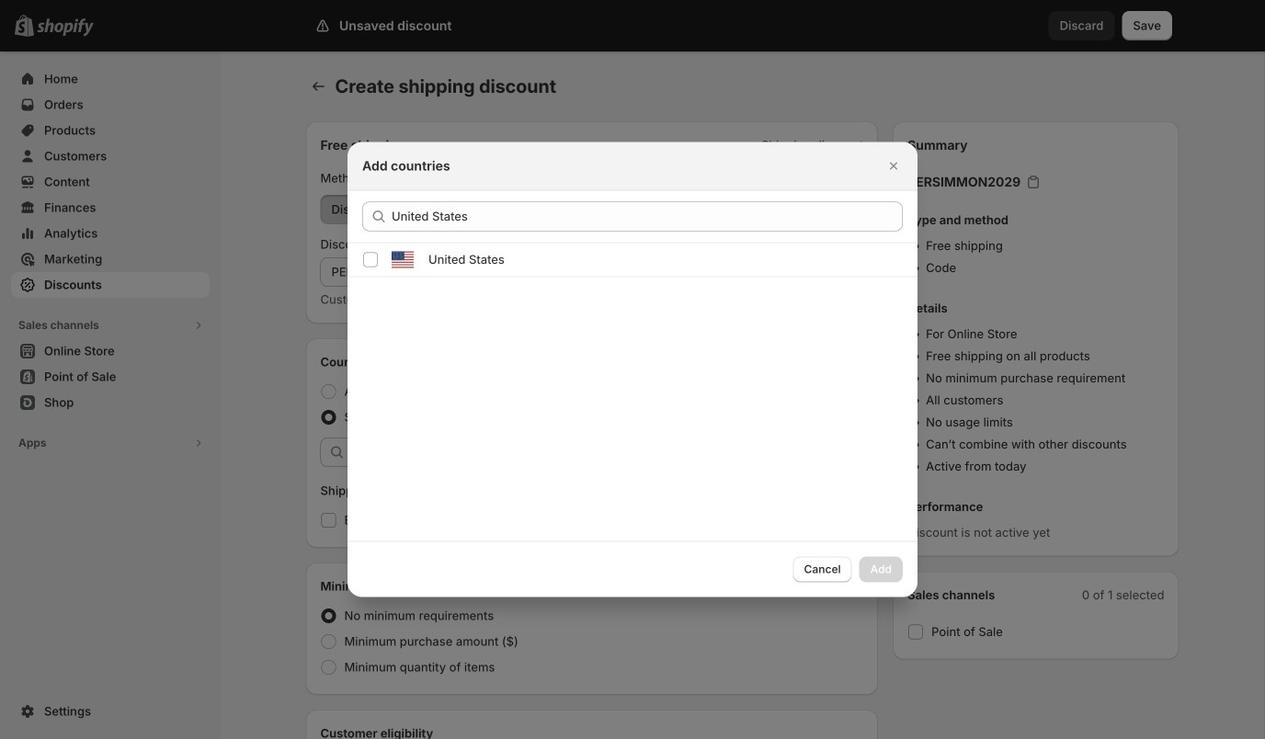 Task type: locate. For each thing, give the bounding box(es) containing it.
Search countries text field
[[392, 202, 903, 231]]

dialog
[[0, 142, 1265, 597]]

shopify image
[[37, 18, 94, 37]]



Task type: vqa. For each thing, say whether or not it's contained in the screenshot.
the shopify image
yes



